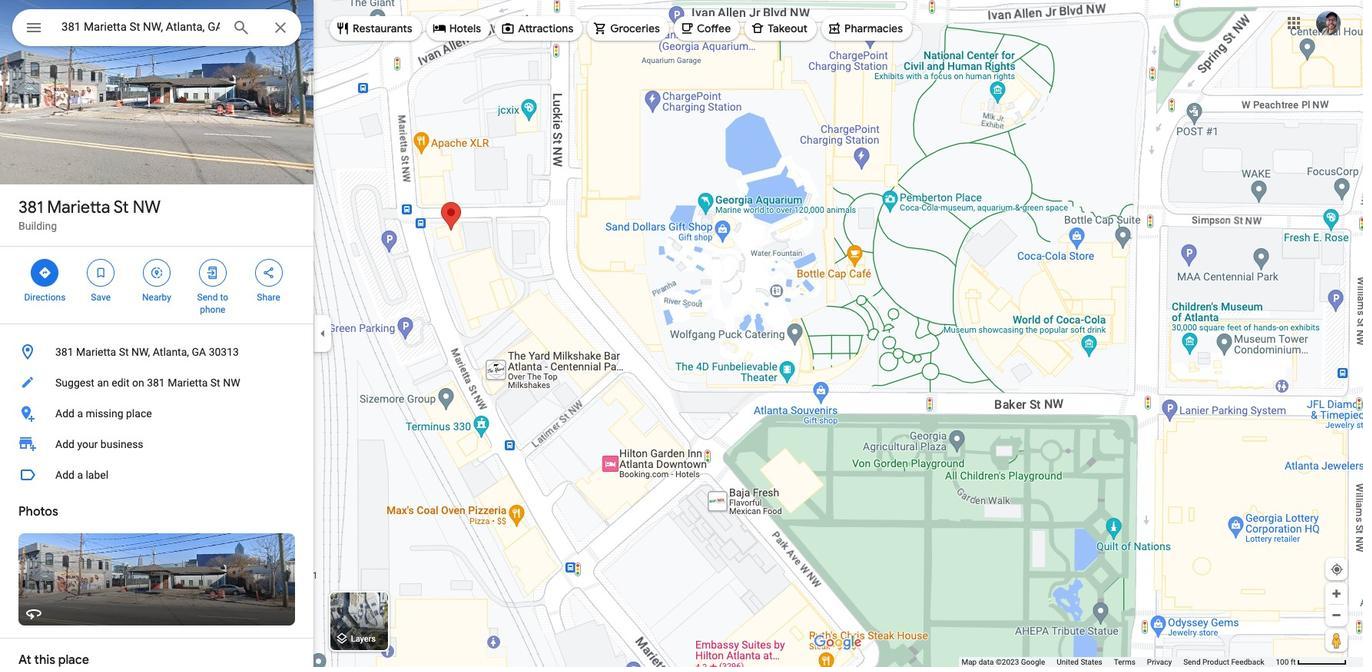 Task type: locate. For each thing, give the bounding box(es) containing it.
0 horizontal spatial 381
[[18, 197, 43, 218]]

nw,
[[131, 346, 150, 358]]

takeout button
[[745, 10, 817, 47]]

save
[[91, 292, 111, 303]]

381 right on
[[147, 377, 165, 389]]


[[262, 264, 276, 281]]

381 up suggest
[[55, 346, 73, 358]]

nw up 
[[133, 197, 161, 218]]

©2023
[[996, 658, 1019, 666]]

footer containing map data ©2023 google
[[962, 657, 1276, 667]]

add inside add your business link
[[55, 438, 74, 450]]

0 horizontal spatial nw
[[133, 197, 161, 218]]

1 vertical spatial send
[[1184, 658, 1201, 666]]

marietta up building
[[47, 197, 110, 218]]

2 vertical spatial 381
[[147, 377, 165, 389]]

0 vertical spatial st
[[114, 197, 129, 218]]

restaurants button
[[330, 10, 422, 47]]

share
[[257, 292, 280, 303]]

show street view coverage image
[[1326, 629, 1348, 652]]

2 vertical spatial add
[[55, 469, 74, 481]]

2 add from the top
[[55, 438, 74, 450]]

send for send to phone
[[197, 292, 218, 303]]

product
[[1203, 658, 1230, 666]]

privacy
[[1147, 658, 1172, 666]]

1 add from the top
[[55, 407, 74, 420]]

marietta for nw
[[47, 197, 110, 218]]

send inside send to phone
[[197, 292, 218, 303]]

2 a from the top
[[77, 469, 83, 481]]

st for nw
[[114, 197, 129, 218]]

0 horizontal spatial send
[[197, 292, 218, 303]]

marietta inside "381 marietta st nw building"
[[47, 197, 110, 218]]

1 horizontal spatial 381
[[55, 346, 73, 358]]

united
[[1057, 658, 1079, 666]]

pharmacies
[[845, 22, 903, 35]]

nearby
[[142, 292, 171, 303]]

send inside button
[[1184, 658, 1201, 666]]


[[206, 264, 220, 281]]

2 vertical spatial marietta
[[168, 377, 208, 389]]

footer
[[962, 657, 1276, 667]]

a
[[77, 407, 83, 420], [77, 469, 83, 481]]

381
[[18, 197, 43, 218], [55, 346, 73, 358], [147, 377, 165, 389]]

add left the your
[[55, 438, 74, 450]]

1 horizontal spatial nw
[[223, 377, 240, 389]]

zoom out image
[[1331, 609, 1342, 621]]

381 marietta st nw building
[[18, 197, 161, 232]]

add inside add a missing place button
[[55, 407, 74, 420]]


[[94, 264, 108, 281]]

1 horizontal spatial send
[[1184, 658, 1201, 666]]

0 vertical spatial marietta
[[47, 197, 110, 218]]

coffee button
[[674, 10, 740, 47]]

0 vertical spatial send
[[197, 292, 218, 303]]

suggest an edit on 381 marietta st nw
[[55, 377, 240, 389]]

marietta
[[47, 197, 110, 218], [76, 346, 116, 358], [168, 377, 208, 389]]


[[38, 264, 52, 281]]

building
[[18, 220, 57, 232]]

an
[[97, 377, 109, 389]]

0 vertical spatial add
[[55, 407, 74, 420]]

pharmacies button
[[822, 10, 912, 47]]

states
[[1081, 658, 1103, 666]]

google maps element
[[0, 0, 1363, 667]]

add for add a label
[[55, 469, 74, 481]]

3 add from the top
[[55, 469, 74, 481]]

send up phone
[[197, 292, 218, 303]]

381 inside "381 marietta st nw building"
[[18, 197, 43, 218]]

add your business link
[[0, 429, 314, 460]]

add for add your business
[[55, 438, 74, 450]]

a for missing
[[77, 407, 83, 420]]

381 marietta st nw, atlanta, ga 30313 button
[[0, 337, 314, 367]]

united states button
[[1057, 657, 1103, 667]]

0 vertical spatial nw
[[133, 197, 161, 218]]

1 vertical spatial nw
[[223, 377, 240, 389]]

attractions
[[518, 22, 573, 35]]

381 marietta st nw, atlanta, ga 30313
[[55, 346, 239, 358]]

atlanta,
[[153, 346, 189, 358]]

groceries button
[[587, 10, 669, 47]]

to
[[220, 292, 228, 303]]

381 up building
[[18, 197, 43, 218]]

1 vertical spatial add
[[55, 438, 74, 450]]

marietta down the ga
[[168, 377, 208, 389]]

100
[[1276, 658, 1289, 666]]

nw down the 30313
[[223, 377, 240, 389]]

nw
[[133, 197, 161, 218], [223, 377, 240, 389]]

a left missing
[[77, 407, 83, 420]]

st
[[114, 197, 129, 218], [119, 346, 129, 358], [210, 377, 220, 389]]

add your business
[[55, 438, 143, 450]]

attractions button
[[495, 10, 583, 47]]

terms
[[1114, 658, 1136, 666]]

add down suggest
[[55, 407, 74, 420]]

marietta up an
[[76, 346, 116, 358]]

1 a from the top
[[77, 407, 83, 420]]

add inside add a label button
[[55, 469, 74, 481]]

marietta for nw,
[[76, 346, 116, 358]]

edit
[[112, 377, 129, 389]]

1 vertical spatial 381
[[55, 346, 73, 358]]

add a missing place
[[55, 407, 152, 420]]

a left label
[[77, 469, 83, 481]]

nw inside "381 marietta st nw building"
[[133, 197, 161, 218]]

2 vertical spatial st
[[210, 377, 220, 389]]

send
[[197, 292, 218, 303], [1184, 658, 1201, 666]]

map data ©2023 google
[[962, 658, 1045, 666]]

send product feedback button
[[1184, 657, 1264, 667]]

coffee
[[697, 22, 731, 35]]

takeout
[[768, 22, 808, 35]]

0 vertical spatial 381
[[18, 197, 43, 218]]

add
[[55, 407, 74, 420], [55, 438, 74, 450], [55, 469, 74, 481]]

1 vertical spatial st
[[119, 346, 129, 358]]

381 for nw
[[18, 197, 43, 218]]

st inside "381 marietta st nw building"
[[114, 197, 129, 218]]

add left label
[[55, 469, 74, 481]]

None field
[[61, 18, 220, 36]]

a for label
[[77, 469, 83, 481]]

1 vertical spatial marietta
[[76, 346, 116, 358]]

send left product at bottom right
[[1184, 658, 1201, 666]]

0 vertical spatial a
[[77, 407, 83, 420]]

nw inside button
[[223, 377, 240, 389]]

1 vertical spatial a
[[77, 469, 83, 481]]



Task type: describe. For each thing, give the bounding box(es) containing it.

[[150, 264, 164, 281]]

restaurants
[[353, 22, 412, 35]]

381 marietta st nw main content
[[0, 0, 314, 667]]

groceries
[[610, 22, 660, 35]]

footer inside the google maps element
[[962, 657, 1276, 667]]

none field inside 381 marietta st nw, atlanta, ga 30313 field
[[61, 18, 220, 36]]

actions for 381 marietta st nw region
[[0, 247, 314, 324]]

zoom in image
[[1331, 588, 1342, 599]]

place
[[126, 407, 152, 420]]

st for nw,
[[119, 346, 129, 358]]

feedback
[[1231, 658, 1264, 666]]

send for send product feedback
[[1184, 658, 1201, 666]]

hotels
[[449, 22, 481, 35]]

google
[[1021, 658, 1045, 666]]

add for add a missing place
[[55, 407, 74, 420]]

2 horizontal spatial 381
[[147, 377, 165, 389]]

privacy button
[[1147, 657, 1172, 667]]

ga
[[192, 346, 206, 358]]

30313
[[209, 346, 239, 358]]

terms button
[[1114, 657, 1136, 667]]

381 for nw,
[[55, 346, 73, 358]]

add a label button
[[0, 460, 314, 490]]

phone
[[200, 304, 225, 315]]

send product feedback
[[1184, 658, 1264, 666]]

on
[[132, 377, 144, 389]]

 search field
[[12, 9, 301, 49]]

100 ft button
[[1276, 658, 1347, 666]]

collapse side panel image
[[314, 325, 331, 342]]


[[25, 17, 43, 38]]

ft
[[1291, 658, 1296, 666]]

photos
[[18, 504, 58, 519]]

suggest
[[55, 377, 94, 389]]

send to phone
[[197, 292, 228, 315]]

100 ft
[[1276, 658, 1296, 666]]

united states
[[1057, 658, 1103, 666]]

suggest an edit on 381 marietta st nw button
[[0, 367, 314, 398]]

missing
[[86, 407, 123, 420]]

add a label
[[55, 469, 108, 481]]

directions
[[24, 292, 66, 303]]

add a missing place button
[[0, 398, 314, 429]]

layers
[[351, 634, 376, 644]]

hotels button
[[426, 10, 490, 47]]

 button
[[12, 9, 55, 49]]

show your location image
[[1330, 563, 1344, 576]]

label
[[86, 469, 108, 481]]

map
[[962, 658, 977, 666]]

your
[[77, 438, 98, 450]]

data
[[979, 658, 994, 666]]

google account: cj baylor  
(christian.baylor@adept.ai) image
[[1316, 10, 1341, 35]]

business
[[101, 438, 143, 450]]

381 Marietta St NW, Atlanta, GA 30313 field
[[12, 9, 301, 46]]



Task type: vqa. For each thing, say whether or not it's contained in the screenshot.
the 20037
no



